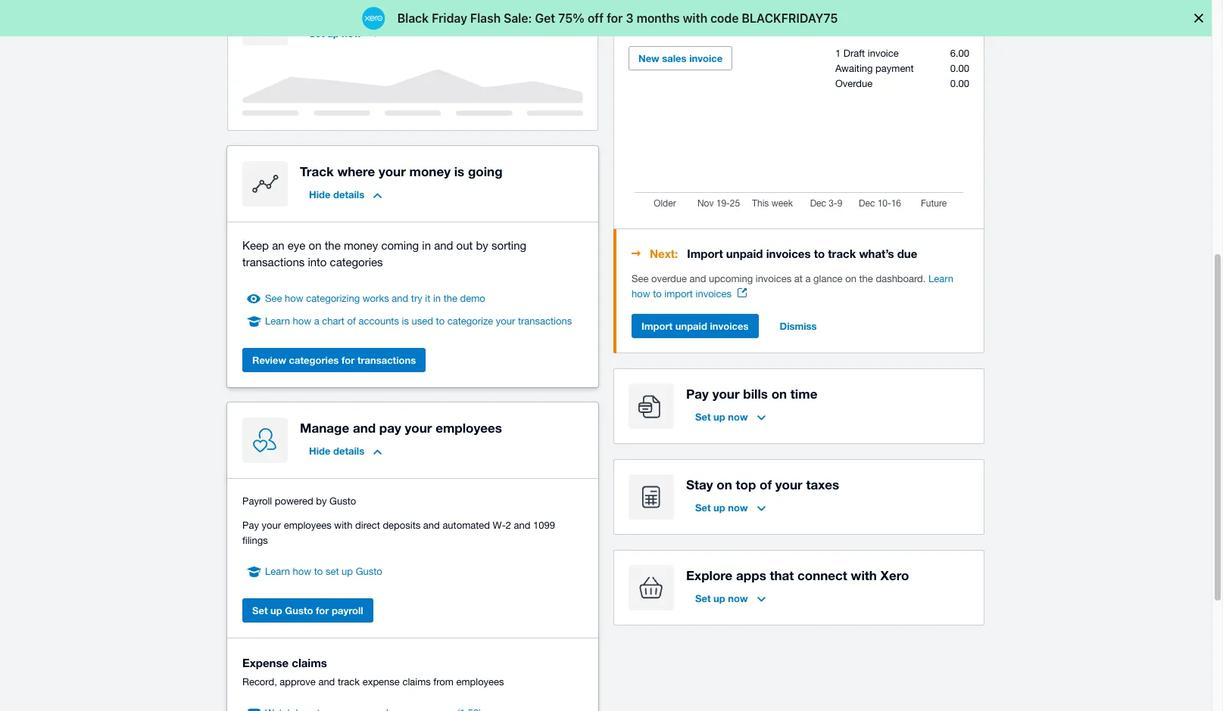 Task type: describe. For each thing, give the bounding box(es) containing it.
connect
[[798, 568, 847, 584]]

import unpaid invoices to track what's due
[[687, 247, 918, 260]]

import for import unpaid invoices to track what's due
[[687, 247, 723, 260]]

now for stay
[[728, 502, 748, 514]]

now for explore
[[728, 593, 748, 605]]

track inside heading
[[828, 247, 856, 260]]

banking preview line graph image
[[242, 69, 583, 116]]

payment
[[876, 63, 914, 74]]

the inside keep an eye on the money coming in and out by sorting transactions into categories
[[325, 239, 341, 252]]

up for add-ons icon
[[714, 593, 725, 605]]

set up now for pay
[[695, 411, 748, 423]]

new sales invoice
[[639, 52, 723, 64]]

next:
[[650, 247, 678, 260]]

gusto inside button
[[285, 605, 313, 617]]

0 horizontal spatial is
[[402, 316, 409, 327]]

by inside keep an eye on the money coming in and out by sorting transactions into categories
[[476, 239, 488, 252]]

invoices inside learn how to import invoices
[[696, 288, 732, 300]]

your right categorize
[[496, 316, 515, 327]]

track inside expense claims record, approve and track expense claims from employees
[[338, 677, 360, 688]]

employees inside expense claims record, approve and track expense claims from employees
[[456, 677, 504, 688]]

filings
[[242, 535, 268, 547]]

and inside keep an eye on the money coming in and out by sorting transactions into categories
[[434, 239, 453, 252]]

1 vertical spatial transactions
[[518, 316, 572, 327]]

get
[[300, 2, 322, 18]]

apps
[[736, 568, 766, 584]]

keep an eye on the money coming in and out by sorting transactions into categories
[[242, 239, 527, 269]]

transactions inside keep an eye on the money coming in and out by sorting transactions into categories
[[242, 256, 305, 269]]

automated
[[443, 520, 490, 531]]

up for taxes icon
[[714, 502, 725, 514]]

6.00
[[950, 47, 970, 59]]

learn how to set up gusto link
[[265, 565, 382, 580]]

set up now down visibility
[[309, 27, 362, 39]]

up right set
[[342, 566, 353, 578]]

see how categorizing works and try it in the demo
[[265, 293, 485, 304]]

draft
[[844, 47, 865, 59]]

your left 'bills' in the right of the page
[[712, 386, 740, 402]]

1 vertical spatial claims
[[403, 677, 431, 688]]

due
[[897, 247, 918, 260]]

employees icon image
[[242, 418, 288, 463]]

set for pay
[[695, 411, 711, 423]]

visibility
[[325, 2, 375, 18]]

expense claims record, approve and track expense claims from employees
[[242, 656, 504, 688]]

see for see overdue and upcoming invoices at a glance on the dashboard.
[[632, 273, 649, 285]]

awaiting
[[835, 63, 873, 74]]

powered
[[275, 496, 313, 507]]

see overdue and upcoming invoices at a glance on the dashboard.
[[632, 273, 929, 285]]

set up now button for stay
[[686, 496, 775, 520]]

bills
[[743, 386, 768, 402]]

for inside button
[[342, 354, 355, 366]]

try
[[411, 293, 422, 304]]

coming
[[381, 239, 419, 252]]

pay your employees with direct deposits and automated w-2 and 1099 filings
[[242, 520, 555, 547]]

import
[[665, 288, 693, 300]]

invoices inside import unpaid invoices button
[[710, 320, 749, 332]]

dashboard.
[[876, 273, 926, 285]]

dismiss
[[780, 320, 817, 332]]

cash
[[439, 2, 469, 18]]

add-ons icon image
[[629, 566, 674, 611]]

how for learn how a chart of accounts is used to categorize your transactions
[[293, 316, 311, 327]]

set up now for stay
[[695, 502, 748, 514]]

learn inside learn how to import invoices
[[929, 273, 954, 285]]

set up now button for pay
[[686, 405, 775, 429]]

1
[[835, 47, 841, 59]]

upcoming
[[709, 273, 753, 285]]

set up now for explore
[[695, 593, 748, 605]]

set up gusto for payroll button
[[242, 599, 373, 623]]

get visibility over your cash flow
[[300, 2, 499, 18]]

2
[[506, 520, 511, 531]]

manage and pay your employees
[[300, 420, 502, 436]]

1 horizontal spatial the
[[444, 293, 457, 304]]

track
[[300, 163, 334, 179]]

1099
[[533, 520, 555, 531]]

learn how a chart of accounts is used to categorize your transactions link
[[265, 314, 572, 329]]

invoices left at at the right of the page
[[756, 273, 792, 285]]

at
[[794, 273, 803, 285]]

employees inside pay your employees with direct deposits and automated w-2 and 1099 filings
[[284, 520, 332, 531]]

accounts
[[359, 316, 399, 327]]

time
[[791, 386, 818, 402]]

hide details for manage
[[309, 445, 364, 457]]

up for bills icon at the right
[[714, 411, 725, 423]]

set
[[326, 566, 339, 578]]

learn how to set up gusto
[[265, 566, 382, 578]]

into
[[308, 256, 327, 269]]

explore
[[686, 568, 733, 584]]

1 draft invoice
[[835, 47, 899, 59]]

to inside learn how to import invoices
[[653, 288, 662, 300]]

6.00 link
[[950, 47, 970, 59]]

taxes
[[806, 477, 839, 493]]

0 horizontal spatial claims
[[292, 656, 327, 670]]

top
[[736, 477, 756, 493]]

1 horizontal spatial of
[[760, 477, 772, 493]]

and inside 'see how categorizing works and try it in the demo' link
[[392, 293, 408, 304]]

pay your bills on time
[[686, 386, 818, 402]]

import unpaid invoices
[[642, 320, 749, 332]]

in for the
[[433, 293, 441, 304]]

pay
[[379, 420, 401, 436]]

by inside heading
[[316, 496, 327, 507]]

set for explore
[[695, 593, 711, 605]]

expense claims heading
[[242, 654, 583, 672]]

awaiting payment
[[835, 63, 914, 74]]

xero
[[881, 568, 909, 584]]

that
[[770, 568, 794, 584]]

how for see how categorizing works and try it in the demo
[[285, 293, 303, 304]]

expense
[[242, 656, 289, 670]]

your inside pay your employees with direct deposits and automated w-2 and 1099 filings
[[262, 520, 281, 531]]

an
[[272, 239, 284, 252]]

payroll
[[332, 605, 363, 617]]

with inside pay your employees with direct deposits and automated w-2 and 1099 filings
[[334, 520, 353, 531]]

flow
[[472, 2, 499, 18]]

sales
[[662, 52, 687, 64]]

record,
[[242, 677, 277, 688]]

overdue link
[[835, 78, 873, 89]]

categorizing
[[306, 293, 360, 304]]

review
[[252, 354, 286, 366]]

your right where
[[379, 163, 406, 179]]

payroll powered by gusto
[[242, 496, 356, 507]]

hide details for track
[[309, 188, 364, 200]]

learn how a chart of accounts is used to categorize your transactions
[[265, 316, 572, 327]]

chart
[[322, 316, 345, 327]]

used
[[412, 316, 433, 327]]

your left taxes
[[775, 477, 803, 493]]

review categories for transactions button
[[242, 348, 426, 372]]

going
[[468, 163, 503, 179]]

expense
[[363, 677, 400, 688]]

a inside document
[[806, 273, 811, 285]]



Task type: vqa. For each thing, say whether or not it's contained in the screenshot.


Task type: locate. For each thing, give the bounding box(es) containing it.
opens in a new tab image inside opens in a new tab link
[[828, 288, 837, 297]]

with left xero
[[851, 568, 877, 584]]

pay right bills icon at the right
[[686, 386, 709, 402]]

now down "apps"
[[728, 593, 748, 605]]

0 horizontal spatial pay
[[242, 520, 259, 531]]

1 hide from the top
[[309, 188, 331, 200]]

hide down the track
[[309, 188, 331, 200]]

set for stay
[[695, 502, 711, 514]]

2 horizontal spatial the
[[859, 273, 873, 285]]

hide details down where
[[309, 188, 364, 200]]

pay for pay your employees with direct deposits and automated w-2 and 1099 filings
[[242, 520, 259, 531]]

1 vertical spatial 0.00
[[950, 78, 970, 89]]

and inside panel body document
[[690, 273, 706, 285]]

and up 'import'
[[690, 273, 706, 285]]

1 vertical spatial the
[[859, 273, 873, 285]]

categories right into
[[330, 256, 383, 269]]

learn how to import invoices
[[632, 273, 954, 300]]

hide down the manage
[[309, 445, 331, 457]]

1 vertical spatial details
[[333, 445, 364, 457]]

1 vertical spatial learn
[[265, 316, 290, 327]]

import inside heading
[[687, 247, 723, 260]]

0 horizontal spatial see
[[265, 293, 282, 304]]

it
[[425, 293, 430, 304]]

0 vertical spatial track
[[828, 247, 856, 260]]

0 vertical spatial pay
[[686, 386, 709, 402]]

categories down the chart at the top left of the page
[[289, 354, 339, 366]]

0 vertical spatial hide details button
[[300, 182, 391, 206]]

now down pay your bills on time
[[728, 411, 748, 423]]

1 details from the top
[[333, 188, 364, 200]]

transactions inside button
[[357, 354, 416, 366]]

track where your money is going
[[300, 163, 503, 179]]

and right approve
[[318, 677, 335, 688]]

0 horizontal spatial import
[[642, 320, 673, 332]]

set up expense
[[252, 605, 268, 617]]

2 vertical spatial employees
[[456, 677, 504, 688]]

and right 2
[[514, 520, 531, 531]]

0 vertical spatial is
[[454, 163, 464, 179]]

categories inside button
[[289, 354, 339, 366]]

for down the chart at the top left of the page
[[342, 354, 355, 366]]

up down the stay on top of your taxes
[[714, 502, 725, 514]]

your right pay
[[405, 420, 432, 436]]

for inside button
[[316, 605, 329, 617]]

1 draft invoice link
[[835, 47, 899, 59]]

is left the used
[[402, 316, 409, 327]]

where
[[337, 163, 375, 179]]

to
[[814, 247, 825, 260], [653, 288, 662, 300], [436, 316, 445, 327], [314, 566, 323, 578]]

1 0.00 link from the top
[[950, 63, 970, 74]]

up up expense
[[270, 605, 282, 617]]

0 vertical spatial claims
[[292, 656, 327, 670]]

by
[[476, 239, 488, 252], [316, 496, 327, 507]]

hide for manage
[[309, 445, 331, 457]]

to down overdue
[[653, 288, 662, 300]]

hide details button for where
[[300, 182, 391, 206]]

0 vertical spatial the
[[325, 239, 341, 252]]

1 vertical spatial gusto
[[356, 566, 382, 578]]

a right at at the right of the page
[[806, 273, 811, 285]]

0 vertical spatial money
[[409, 163, 451, 179]]

0 horizontal spatial transactions
[[242, 256, 305, 269]]

how left "categorizing"
[[285, 293, 303, 304]]

and right deposits
[[423, 520, 440, 531]]

on left top
[[717, 477, 732, 493]]

0 vertical spatial details
[[333, 188, 364, 200]]

in right coming
[[422, 239, 431, 252]]

see for see how categorizing works and try it in the demo
[[265, 293, 282, 304]]

0 vertical spatial a
[[806, 273, 811, 285]]

employees
[[436, 420, 502, 436], [284, 520, 332, 531], [456, 677, 504, 688]]

unpaid
[[726, 247, 763, 260], [675, 320, 707, 332]]

and left pay
[[353, 420, 376, 436]]

0 vertical spatial import
[[687, 247, 723, 260]]

0 vertical spatial with
[[334, 520, 353, 531]]

now down top
[[728, 502, 748, 514]]

1 vertical spatial hide
[[309, 445, 331, 457]]

1 horizontal spatial is
[[454, 163, 464, 179]]

0 vertical spatial gusto
[[330, 496, 356, 507]]

0 vertical spatial hide
[[309, 188, 331, 200]]

1 vertical spatial employees
[[284, 520, 332, 531]]

how left the chart at the top left of the page
[[293, 316, 311, 327]]

1 vertical spatial of
[[760, 477, 772, 493]]

1 vertical spatial with
[[851, 568, 877, 584]]

1 horizontal spatial for
[[342, 354, 355, 366]]

dismiss button
[[771, 314, 826, 338]]

payroll powered by gusto heading
[[242, 494, 583, 509]]

0 vertical spatial of
[[347, 316, 356, 327]]

up for the banking icon
[[327, 27, 339, 39]]

panel body document
[[632, 272, 970, 302]]

import unpaid invoices button
[[632, 314, 759, 338]]

1 hide details from the top
[[309, 188, 364, 200]]

in inside keep an eye on the money coming in and out by sorting transactions into categories
[[422, 239, 431, 252]]

set inside button
[[252, 605, 268, 617]]

1 opens in a new tab image from the left
[[738, 288, 747, 297]]

1 horizontal spatial track
[[828, 247, 856, 260]]

1 horizontal spatial see
[[632, 273, 649, 285]]

w-
[[493, 520, 506, 531]]

import down 'import'
[[642, 320, 673, 332]]

pay
[[686, 386, 709, 402], [242, 520, 259, 531]]

invoices down opens in a new tab link
[[710, 320, 749, 332]]

invoices down 'upcoming'
[[696, 288, 732, 300]]

set down get
[[309, 27, 325, 39]]

is
[[454, 163, 464, 179], [402, 316, 409, 327]]

how left set
[[293, 566, 311, 578]]

in for and
[[422, 239, 431, 252]]

the left demo
[[444, 293, 457, 304]]

demo
[[460, 293, 485, 304]]

on right glance
[[845, 273, 857, 285]]

0 horizontal spatial of
[[347, 316, 356, 327]]

set up now down pay your bills on time
[[695, 411, 748, 423]]

your
[[409, 2, 436, 18], [379, 163, 406, 179], [496, 316, 515, 327], [712, 386, 740, 402], [405, 420, 432, 436], [775, 477, 803, 493], [262, 520, 281, 531]]

recommended icon image
[[515, 0, 583, 15]]

up inside button
[[270, 605, 282, 617]]

to inside heading
[[814, 247, 825, 260]]

hide details button down the manage
[[300, 439, 391, 463]]

up down explore
[[714, 593, 725, 605]]

set
[[309, 27, 325, 39], [695, 411, 711, 423], [695, 502, 711, 514], [695, 593, 711, 605], [252, 605, 268, 617]]

hide details
[[309, 188, 364, 200], [309, 445, 364, 457]]

with
[[334, 520, 353, 531], [851, 568, 877, 584]]

for
[[342, 354, 355, 366], [316, 605, 329, 617]]

2 hide details button from the top
[[300, 439, 391, 463]]

0.00
[[950, 63, 970, 74], [950, 78, 970, 89]]

banking icon image
[[242, 0, 288, 45]]

learn for keep an eye on the money coming in and out by sorting transactions into categories
[[265, 316, 290, 327]]

0 vertical spatial transactions
[[242, 256, 305, 269]]

0 vertical spatial categories
[[330, 256, 383, 269]]

2 0.00 from the top
[[950, 78, 970, 89]]

pay up 'filings'
[[242, 520, 259, 531]]

hide for track
[[309, 188, 331, 200]]

unpaid for import unpaid invoices to track what's due
[[726, 247, 763, 260]]

now
[[342, 27, 362, 39], [728, 411, 748, 423], [728, 502, 748, 514], [728, 593, 748, 605]]

gusto right set
[[356, 566, 382, 578]]

set up now button down pay your bills on time
[[686, 405, 775, 429]]

on right 'bills' in the right of the page
[[772, 386, 787, 402]]

0 horizontal spatial in
[[422, 239, 431, 252]]

0 horizontal spatial opens in a new tab image
[[738, 288, 747, 297]]

hide details button
[[300, 182, 391, 206], [300, 439, 391, 463]]

0 horizontal spatial with
[[334, 520, 353, 531]]

0 horizontal spatial money
[[344, 239, 378, 252]]

track left expense
[[338, 677, 360, 688]]

set up now button
[[300, 21, 388, 45], [686, 405, 775, 429], [686, 496, 775, 520], [686, 587, 775, 611]]

sorting
[[492, 239, 527, 252]]

a left the chart at the top left of the page
[[314, 316, 319, 327]]

set up now button down visibility
[[300, 21, 388, 45]]

over
[[378, 2, 405, 18]]

invoice for new sales invoice
[[689, 52, 723, 64]]

unpaid for import unpaid invoices
[[675, 320, 707, 332]]

1 vertical spatial hide details button
[[300, 439, 391, 463]]

new sales invoice button
[[629, 46, 733, 70]]

deposits
[[383, 520, 421, 531]]

2 0.00 link from the top
[[950, 78, 970, 89]]

set up now button for explore
[[686, 587, 775, 611]]

taxes icon image
[[629, 475, 674, 520]]

import inside button
[[642, 320, 673, 332]]

2 vertical spatial transactions
[[357, 354, 416, 366]]

set up now down explore
[[695, 593, 748, 605]]

opens in a new tab image inside panel body document
[[738, 288, 747, 297]]

direct
[[355, 520, 380, 531]]

details for and
[[333, 445, 364, 457]]

manage
[[300, 420, 349, 436]]

bills icon image
[[629, 384, 674, 429]]

2 vertical spatial the
[[444, 293, 457, 304]]

opens in a new tab image
[[738, 288, 747, 297], [828, 288, 837, 297]]

0.00 for awaiting payment
[[950, 63, 970, 74]]

on inside panel body document
[[845, 273, 857, 285]]

opens in a new tab image down 'upcoming'
[[738, 288, 747, 297]]

your up 'filings'
[[262, 520, 281, 531]]

transactions down accounts
[[357, 354, 416, 366]]

gusto down the learn how to set up gusto link
[[285, 605, 313, 617]]

see left overdue
[[632, 273, 649, 285]]

the inside panel body document
[[859, 273, 873, 285]]

0.00 for overdue
[[950, 78, 970, 89]]

1 vertical spatial import
[[642, 320, 673, 332]]

hide details button down where
[[300, 182, 391, 206]]

to left set
[[314, 566, 323, 578]]

0 vertical spatial by
[[476, 239, 488, 252]]

for left payroll
[[316, 605, 329, 617]]

money left coming
[[344, 239, 378, 252]]

hide details down the manage
[[309, 445, 364, 457]]

out
[[456, 239, 473, 252]]

how for learn how to set up gusto
[[293, 566, 311, 578]]

keep
[[242, 239, 269, 252]]

learn right the dashboard.
[[929, 273, 954, 285]]

1 vertical spatial is
[[402, 316, 409, 327]]

1 horizontal spatial opens in a new tab image
[[828, 288, 837, 297]]

1 vertical spatial hide details
[[309, 445, 364, 457]]

of right the chart at the top left of the page
[[347, 316, 356, 327]]

1 horizontal spatial in
[[433, 293, 441, 304]]

set up now down "stay"
[[695, 502, 748, 514]]

2 horizontal spatial transactions
[[518, 316, 572, 327]]

1 vertical spatial unpaid
[[675, 320, 707, 332]]

set right bills icon at the right
[[695, 411, 711, 423]]

import for import unpaid invoices
[[642, 320, 673, 332]]

approve
[[280, 677, 316, 688]]

1 vertical spatial by
[[316, 496, 327, 507]]

0.00 link for overdue
[[950, 78, 970, 89]]

unpaid inside heading
[[726, 247, 763, 260]]

by right out
[[476, 239, 488, 252]]

overdue
[[835, 78, 873, 89]]

1 vertical spatial in
[[433, 293, 441, 304]]

by right powered
[[316, 496, 327, 507]]

claims up approve
[[292, 656, 327, 670]]

import up 'upcoming'
[[687, 247, 723, 260]]

review categories for transactions
[[252, 354, 416, 366]]

claims down expense claims 'heading'
[[403, 677, 431, 688]]

2 vertical spatial gusto
[[285, 605, 313, 617]]

money inside keep an eye on the money coming in and out by sorting transactions into categories
[[344, 239, 378, 252]]

in
[[422, 239, 431, 252], [433, 293, 441, 304]]

pay for pay your bills on time
[[686, 386, 709, 402]]

categories inside keep an eye on the money coming in and out by sorting transactions into categories
[[330, 256, 383, 269]]

on inside keep an eye on the money coming in and out by sorting transactions into categories
[[309, 239, 322, 252]]

1 vertical spatial track
[[338, 677, 360, 688]]

to up glance
[[814, 247, 825, 260]]

1 horizontal spatial a
[[806, 273, 811, 285]]

0 vertical spatial in
[[422, 239, 431, 252]]

2 vertical spatial learn
[[265, 566, 290, 578]]

1 horizontal spatial invoice
[[868, 47, 899, 59]]

1 vertical spatial 0.00 link
[[950, 78, 970, 89]]

dialog
[[0, 0, 1223, 36]]

1 vertical spatial for
[[316, 605, 329, 617]]

1 horizontal spatial unpaid
[[726, 247, 763, 260]]

0 horizontal spatial invoice
[[689, 52, 723, 64]]

2 details from the top
[[333, 445, 364, 457]]

set down "stay"
[[695, 502, 711, 514]]

track up glance
[[828, 247, 856, 260]]

0 vertical spatial 0.00 link
[[950, 63, 970, 74]]

import
[[687, 247, 723, 260], [642, 320, 673, 332]]

transactions right categorize
[[518, 316, 572, 327]]

0 vertical spatial employees
[[436, 420, 502, 436]]

0 horizontal spatial for
[[316, 605, 329, 617]]

2 hide details from the top
[[309, 445, 364, 457]]

learn up review
[[265, 316, 290, 327]]

explore apps that connect with xero
[[686, 568, 909, 584]]

learn down 'filings'
[[265, 566, 290, 578]]

details down the manage
[[333, 445, 364, 457]]

gusto inside heading
[[330, 496, 356, 507]]

overdue
[[651, 273, 687, 285]]

1 horizontal spatial by
[[476, 239, 488, 252]]

0 vertical spatial unpaid
[[726, 247, 763, 260]]

0 vertical spatial hide details
[[309, 188, 364, 200]]

the up into
[[325, 239, 341, 252]]

now for pay
[[728, 411, 748, 423]]

1 vertical spatial categories
[[289, 354, 339, 366]]

0 horizontal spatial a
[[314, 316, 319, 327]]

1 horizontal spatial pay
[[686, 386, 709, 402]]

categorize
[[447, 316, 493, 327]]

1 0.00 from the top
[[950, 63, 970, 74]]

see inside panel body document
[[632, 273, 649, 285]]

0 vertical spatial see
[[632, 273, 649, 285]]

see down the an
[[265, 293, 282, 304]]

details down where
[[333, 188, 364, 200]]

set up gusto for payroll
[[252, 605, 363, 617]]

up down pay your bills on time
[[714, 411, 725, 423]]

0 horizontal spatial the
[[325, 239, 341, 252]]

hide details button for and
[[300, 439, 391, 463]]

up down visibility
[[327, 27, 339, 39]]

gusto
[[330, 496, 356, 507], [356, 566, 382, 578], [285, 605, 313, 617]]

and left out
[[434, 239, 453, 252]]

of
[[347, 316, 356, 327], [760, 477, 772, 493]]

0 horizontal spatial by
[[316, 496, 327, 507]]

how inside learn how to import invoices
[[632, 288, 650, 300]]

money
[[409, 163, 451, 179], [344, 239, 378, 252]]

invoice inside button
[[689, 52, 723, 64]]

set down explore
[[695, 593, 711, 605]]

opens in a new tab image down glance
[[828, 288, 837, 297]]

money left going
[[409, 163, 451, 179]]

0.00 link for awaiting payment
[[950, 63, 970, 74]]

1 vertical spatial see
[[265, 293, 282, 304]]

0.00 link
[[950, 63, 970, 74], [950, 78, 970, 89]]

now down visibility
[[342, 27, 362, 39]]

opens in a new tab link
[[657, 288, 843, 300]]

with left direct
[[334, 520, 353, 531]]

what's
[[859, 247, 894, 260]]

1 vertical spatial pay
[[242, 520, 259, 531]]

0 vertical spatial for
[[342, 354, 355, 366]]

learn for payroll powered by gusto
[[265, 566, 290, 578]]

how for learn how to import invoices
[[632, 288, 650, 300]]

see
[[632, 273, 649, 285], [265, 293, 282, 304]]

1 horizontal spatial with
[[851, 568, 877, 584]]

invoice for 1 draft invoice
[[868, 47, 899, 59]]

set up now button down top
[[686, 496, 775, 520]]

unpaid up 'upcoming'
[[726, 247, 763, 260]]

1 horizontal spatial money
[[409, 163, 451, 179]]

1 horizontal spatial import
[[687, 247, 723, 260]]

to right the used
[[436, 316, 445, 327]]

1 vertical spatial a
[[314, 316, 319, 327]]

and inside expense claims record, approve and track expense claims from employees
[[318, 677, 335, 688]]

0 horizontal spatial track
[[338, 677, 360, 688]]

pay inside pay your employees with direct deposits and automated w-2 and 1099 filings
[[242, 520, 259, 531]]

details for where
[[333, 188, 364, 200]]

1 horizontal spatial claims
[[403, 677, 431, 688]]

unpaid inside import unpaid invoices button
[[675, 320, 707, 332]]

and left try
[[392, 293, 408, 304]]

unpaid down 'import'
[[675, 320, 707, 332]]

invoices up see overdue and upcoming invoices at a glance on the dashboard.
[[766, 247, 811, 260]]

2 hide from the top
[[309, 445, 331, 457]]

invoice right sales
[[689, 52, 723, 64]]

how
[[632, 288, 650, 300], [285, 293, 303, 304], [293, 316, 311, 327], [293, 566, 311, 578]]

set up now button down explore
[[686, 587, 775, 611]]

the down what's on the top
[[859, 273, 873, 285]]

awaiting payment link
[[835, 63, 914, 74]]

transactions down the an
[[242, 256, 305, 269]]

in right it on the left of the page
[[433, 293, 441, 304]]

heading containing next:
[[632, 244, 970, 263]]

heading
[[632, 244, 970, 263]]

see how categorizing works and try it in the demo link
[[265, 291, 485, 306]]

0 horizontal spatial unpaid
[[675, 320, 707, 332]]

0 vertical spatial 0.00
[[950, 63, 970, 74]]

0 vertical spatial learn
[[929, 273, 954, 285]]

1 vertical spatial money
[[344, 239, 378, 252]]

invoices
[[766, 247, 811, 260], [756, 273, 792, 285], [696, 288, 732, 300], [710, 320, 749, 332]]

payroll
[[242, 496, 272, 507]]

1 horizontal spatial transactions
[[357, 354, 416, 366]]

learn
[[929, 273, 954, 285], [265, 316, 290, 327], [265, 566, 290, 578]]

from
[[434, 677, 454, 688]]

track money icon image
[[242, 161, 288, 206]]

2 opens in a new tab image from the left
[[828, 288, 837, 297]]

new
[[639, 52, 659, 64]]

your right over
[[409, 2, 436, 18]]

eye
[[288, 239, 306, 252]]

1 hide details button from the top
[[300, 182, 391, 206]]



